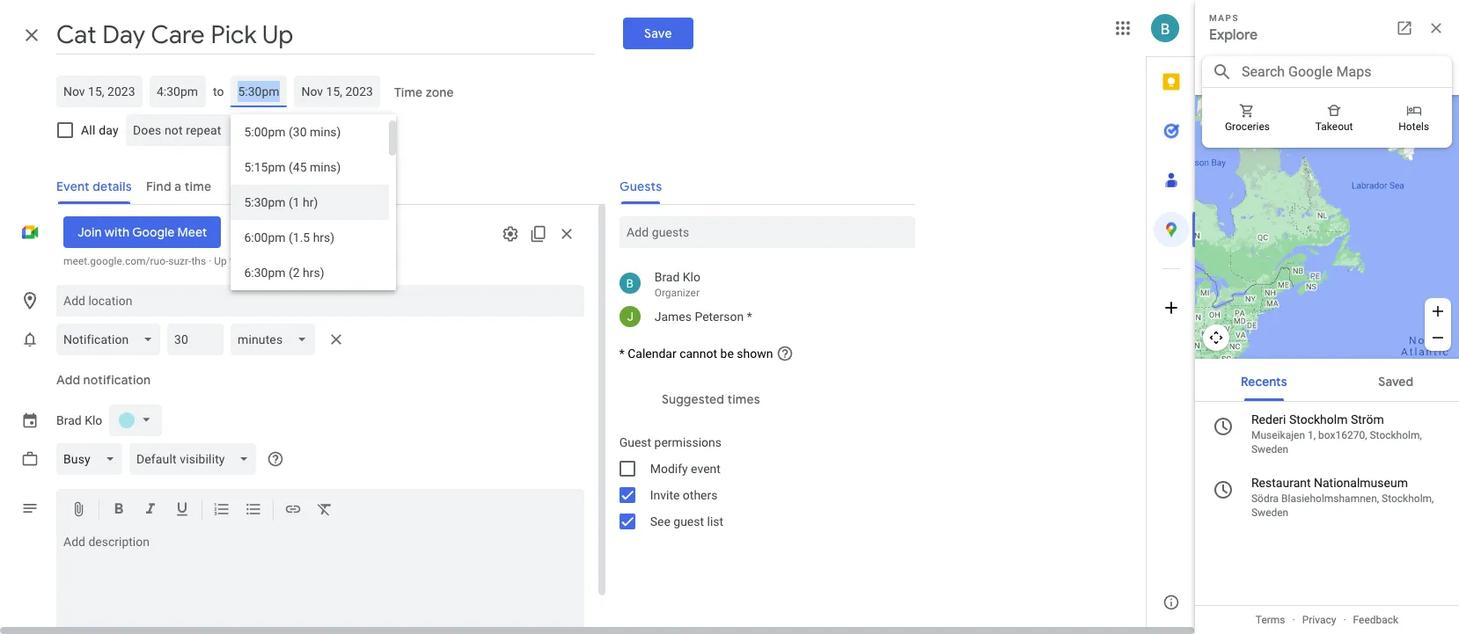 Task type: describe. For each thing, give the bounding box(es) containing it.
modify
[[650, 462, 688, 476]]

james peterson *
[[655, 310, 752, 324]]

invite
[[650, 489, 680, 503]]

group containing guest permissions
[[605, 430, 915, 535]]

meet.google.com/ruo-suzr-ths · up to 100 guest connections
[[63, 255, 348, 268]]

1 vertical spatial *
[[619, 347, 625, 361]]

hr)
[[303, 195, 318, 210]]

6:00pm (1.5 hrs)
[[244, 231, 335, 245]]

time
[[395, 85, 423, 100]]

join with google meet link
[[63, 217, 221, 248]]

guest permissions
[[619, 436, 722, 450]]

5:30pm (1 hr) option
[[231, 185, 389, 220]]

formatting options toolbar
[[56, 489, 584, 532]]

0 vertical spatial to
[[213, 85, 224, 99]]

hrs) for 6:00pm (1.5 hrs)
[[313, 231, 335, 245]]

invite others
[[650, 489, 718, 503]]

connections
[[291, 255, 348, 268]]

bulleted list image
[[245, 501, 262, 521]]

day
[[99, 123, 119, 137]]

Description text field
[[56, 535, 584, 635]]

join
[[77, 224, 102, 240]]

5:00pm
[[244, 125, 286, 139]]

·
[[209, 255, 212, 268]]

(1
[[289, 195, 300, 210]]

End date text field
[[301, 81, 374, 102]]

30 minutes before element
[[56, 320, 350, 359]]

* calendar cannot be shown
[[619, 347, 773, 361]]

100
[[241, 255, 259, 268]]

all day
[[81, 123, 119, 137]]

klo for brad klo
[[85, 414, 102, 428]]

underline image
[[173, 501, 191, 521]]

save button
[[623, 18, 694, 49]]

modify event
[[650, 462, 721, 476]]

brad klo
[[56, 414, 102, 428]]

5:30pm (1 hr)
[[244, 195, 318, 210]]

Guests text field
[[626, 217, 908, 248]]

mins) for 5:15pm (45 mins)
[[310, 160, 341, 174]]

brad for brad klo
[[56, 414, 82, 428]]

with
[[105, 224, 130, 240]]

add notification
[[56, 372, 151, 388]]

5:15pm (45 mins) option
[[231, 150, 389, 185]]

google
[[132, 224, 175, 240]]

time zone
[[395, 85, 454, 100]]

End time text field
[[238, 81, 280, 102]]

Location text field
[[63, 285, 577, 317]]

(1.5
[[289, 231, 310, 245]]

add
[[56, 372, 80, 388]]

event
[[691, 462, 721, 476]]

calendar
[[628, 347, 677, 361]]

time zone button
[[388, 77, 461, 108]]

james peterson tree item
[[605, 303, 915, 331]]

bold image
[[110, 501, 128, 521]]

mins) for 5:00pm (30 mins)
[[310, 125, 341, 139]]

Minutes in advance for notification number field
[[175, 324, 217, 356]]

* inside james peterson "tree item"
[[747, 310, 752, 324]]

(30
[[289, 125, 307, 139]]

guests invited to this event. tree
[[605, 266, 915, 331]]



Task type: locate. For each thing, give the bounding box(es) containing it.
0 vertical spatial brad
[[655, 270, 680, 284]]

6:30pm (2 hrs)
[[244, 266, 325, 280]]

save
[[645, 26, 672, 41]]

guest
[[262, 255, 288, 268], [674, 515, 704, 529]]

guest
[[619, 436, 652, 450]]

1 horizontal spatial guest
[[674, 515, 704, 529]]

klo inside the brad klo organizer
[[683, 270, 701, 284]]

1 horizontal spatial brad
[[655, 270, 680, 284]]

side panel section
[[1146, 56, 1196, 628]]

6:00pm
[[244, 231, 286, 245]]

5:00pm (30 mins) option
[[231, 114, 389, 150]]

times
[[727, 392, 760, 408]]

1 vertical spatial to
[[230, 255, 239, 268]]

to right up at the top of the page
[[230, 255, 239, 268]]

1 vertical spatial brad
[[56, 414, 82, 428]]

brad down the add
[[56, 414, 82, 428]]

Title text field
[[56, 16, 595, 55]]

*
[[747, 310, 752, 324], [619, 347, 625, 361]]

meet
[[177, 224, 207, 240]]

mins) right the (45
[[310, 160, 341, 174]]

brad klo organizer
[[655, 270, 701, 299]]

permissions
[[655, 436, 722, 450]]

(45
[[289, 160, 307, 174]]

5:15pm (45 mins)
[[244, 160, 341, 174]]

up
[[214, 255, 227, 268]]

Start time text field
[[157, 81, 199, 102]]

2 mins) from the top
[[310, 160, 341, 174]]

5:00pm (30 mins)
[[244, 125, 341, 139]]

to
[[213, 85, 224, 99], [230, 255, 239, 268]]

0 horizontal spatial klo
[[85, 414, 102, 428]]

mins)
[[310, 125, 341, 139], [310, 160, 341, 174]]

italic image
[[142, 501, 159, 521]]

guest left (2
[[262, 255, 288, 268]]

0 vertical spatial klo
[[683, 270, 701, 284]]

numbered list image
[[213, 501, 231, 521]]

list
[[707, 515, 724, 529]]

1 horizontal spatial *
[[747, 310, 752, 324]]

tab list inside 'side panel' section
[[1147, 57, 1196, 578]]

tab list
[[1147, 57, 1196, 578]]

suggested times
[[662, 392, 760, 408]]

mins) inside option
[[310, 160, 341, 174]]

0 horizontal spatial to
[[213, 85, 224, 99]]

5:15pm
[[244, 160, 286, 174]]

add notification button
[[49, 359, 158, 401]]

notification
[[83, 372, 151, 388]]

* left calendar on the left of the page
[[619, 347, 625, 361]]

all
[[81, 123, 96, 137]]

hrs) for 6:30pm (2 hrs)
[[303, 266, 325, 280]]

5:30pm
[[244, 195, 286, 210]]

klo down add notification
[[85, 414, 102, 428]]

1 vertical spatial klo
[[85, 414, 102, 428]]

1 horizontal spatial to
[[230, 255, 239, 268]]

hrs) inside 6:00pm (1.5 hrs) option
[[313, 231, 335, 245]]

list box containing 5:00pm (30 mins)
[[231, 114, 397, 291]]

1 vertical spatial guest
[[674, 515, 704, 529]]

insert link image
[[284, 501, 302, 521]]

(2
[[289, 266, 300, 280]]

0 vertical spatial *
[[747, 310, 752, 324]]

shown
[[737, 347, 773, 361]]

cannot
[[680, 347, 718, 361]]

hrs)
[[313, 231, 335, 245], [303, 266, 325, 280]]

Start date text field
[[63, 81, 136, 102]]

ths
[[191, 255, 206, 268]]

brad
[[655, 270, 680, 284], [56, 414, 82, 428]]

1 vertical spatial mins)
[[310, 160, 341, 174]]

brad for brad klo organizer
[[655, 270, 680, 284]]

james
[[655, 310, 692, 324]]

group
[[605, 430, 915, 535]]

None field
[[126, 114, 260, 146], [56, 324, 168, 356], [231, 324, 322, 356], [56, 444, 129, 475], [129, 444, 264, 475], [126, 114, 260, 146], [56, 324, 168, 356], [231, 324, 322, 356], [56, 444, 129, 475], [129, 444, 264, 475]]

to left end time text box
[[213, 85, 224, 99]]

0 vertical spatial guest
[[262, 255, 288, 268]]

6:30pm
[[244, 266, 286, 280]]

join with google meet
[[77, 224, 207, 240]]

klo up organizer in the left of the page
[[683, 270, 701, 284]]

brad up organizer in the left of the page
[[655, 270, 680, 284]]

suggested times button
[[655, 384, 767, 416]]

list box
[[231, 114, 397, 291]]

peterson
[[695, 310, 744, 324]]

be
[[721, 347, 734, 361]]

guest left list at the bottom
[[674, 515, 704, 529]]

organizer
[[655, 287, 700, 299]]

suzr-
[[168, 255, 191, 268]]

klo for brad klo organizer
[[683, 270, 701, 284]]

0 horizontal spatial brad
[[56, 414, 82, 428]]

1 mins) from the top
[[310, 125, 341, 139]]

6:00pm (1.5 hrs) option
[[231, 220, 389, 255]]

meet.google.com/ruo-
[[63, 255, 168, 268]]

hrs) right (2
[[303, 266, 325, 280]]

hrs) up connections at left top
[[313, 231, 335, 245]]

mins) inside option
[[310, 125, 341, 139]]

* right peterson
[[747, 310, 752, 324]]

see guest list
[[650, 515, 724, 529]]

hrs) inside 6:30pm (2 hrs) option
[[303, 266, 325, 280]]

brad inside the brad klo organizer
[[655, 270, 680, 284]]

mins) right '(30'
[[310, 125, 341, 139]]

1 vertical spatial hrs)
[[303, 266, 325, 280]]

0 horizontal spatial *
[[619, 347, 625, 361]]

see
[[650, 515, 671, 529]]

0 vertical spatial hrs)
[[313, 231, 335, 245]]

zone
[[426, 85, 454, 100]]

6:30pm (2 hrs) option
[[231, 255, 389, 291]]

1 horizontal spatial klo
[[683, 270, 701, 284]]

brad klo, organizer tree item
[[605, 266, 915, 303]]

0 horizontal spatial guest
[[262, 255, 288, 268]]

0 vertical spatial mins)
[[310, 125, 341, 139]]

suggested
[[662, 392, 724, 408]]

remove formatting image
[[316, 501, 334, 521]]

klo
[[683, 270, 701, 284], [85, 414, 102, 428]]

others
[[683, 489, 718, 503]]



Task type: vqa. For each thing, say whether or not it's contained in the screenshot.
third 10:30am Project Meeting from the bottom of the Grid containing 2
no



